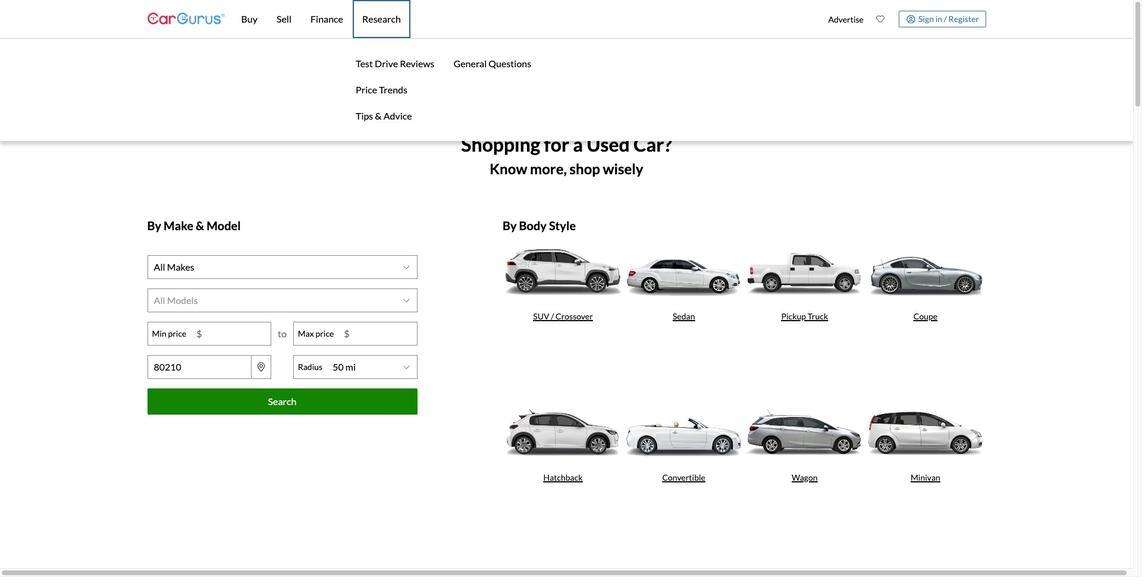 Task type: describe. For each thing, give the bounding box(es) containing it.
convertible body style image
[[624, 399, 744, 467]]

tips & advice link
[[353, 103, 437, 129]]

minivan body style image
[[865, 399, 986, 467]]

wagon body style image
[[744, 399, 865, 467]]

trends
[[379, 84, 408, 95]]

by for by body style
[[503, 218, 517, 232]]

min
[[152, 329, 166, 339]]

sedan body style image
[[624, 237, 744, 305]]

register
[[949, 14, 979, 24]]

general questions
[[454, 58, 531, 69]]

3 chevron down image from the top
[[403, 363, 410, 371]]

1 chevron down image from the top
[[403, 263, 410, 271]]

wisely
[[603, 160, 644, 177]]

price for max price
[[316, 329, 334, 339]]

coupe
[[914, 311, 938, 321]]

reviews
[[400, 58, 435, 69]]

test drive reviews link
[[353, 51, 437, 77]]

search button
[[147, 388, 417, 415]]

sell
[[277, 13, 292, 24]]

hatchback link
[[503, 399, 624, 560]]

suv / crossover
[[533, 311, 593, 321]]

max price
[[298, 329, 334, 339]]

test
[[356, 58, 373, 69]]

general questions link
[[451, 51, 534, 77]]

pickup truck
[[782, 311, 828, 321]]

Zip Code telephone field
[[147, 355, 252, 379]]

find my location image
[[258, 362, 265, 372]]

questions
[[489, 58, 531, 69]]

suv / crossover body style image
[[503, 237, 624, 305]]

coupe body style image
[[865, 237, 986, 305]]

Max price number field
[[338, 322, 417, 345]]

pickup truck body style image
[[744, 237, 865, 305]]

suv / crossover link
[[503, 237, 624, 399]]

/ inside menu item
[[944, 14, 947, 24]]

buy button
[[232, 0, 267, 38]]

menu containing sign in / register
[[822, 2, 986, 36]]

pickup
[[782, 311, 806, 321]]

advertise link
[[822, 2, 870, 36]]

shop
[[570, 160, 600, 177]]

price
[[356, 84, 377, 95]]

general
[[454, 58, 487, 69]]

buy
[[241, 13, 258, 24]]

research
[[362, 13, 401, 24]]

radius
[[298, 362, 323, 372]]

& inside 'link'
[[375, 110, 382, 121]]

hatchback
[[544, 473, 583, 483]]

hatchback body style image
[[503, 399, 624, 467]]

2 chevron down image from the top
[[403, 297, 410, 304]]

1 vertical spatial /
[[551, 311, 554, 321]]

model
[[207, 218, 241, 232]]

tips
[[356, 110, 373, 121]]

sedan
[[673, 311, 695, 321]]



Task type: vqa. For each thing, say whether or not it's contained in the screenshot.
Buy at the top left of the page
yes



Task type: locate. For each thing, give the bounding box(es) containing it.
sell button
[[267, 0, 301, 38]]

1 vertical spatial menu
[[353, 51, 437, 129]]

sign in / register menu item
[[891, 11, 986, 27]]

1 horizontal spatial menu
[[822, 2, 986, 36]]

menu containing test drive reviews
[[353, 51, 437, 129]]

price trends link
[[353, 77, 437, 103]]

minivan
[[911, 473, 941, 483]]

cargurus logo homepage link image
[[147, 2, 225, 36]]

menu bar containing buy
[[0, 0, 1133, 141]]

0 horizontal spatial price
[[168, 329, 186, 339]]

know
[[490, 160, 527, 177]]

convertible
[[663, 473, 706, 483]]

0 horizontal spatial &
[[196, 218, 204, 232]]

2 vertical spatial chevron down image
[[403, 363, 410, 371]]

for
[[544, 132, 569, 156]]

saved cars image
[[876, 15, 885, 23]]

1 horizontal spatial /
[[944, 14, 947, 24]]

by left 'make'
[[147, 218, 161, 232]]

finance
[[311, 13, 343, 24]]

used
[[587, 132, 630, 156]]

& right 'make'
[[196, 218, 204, 232]]

sedan link
[[624, 237, 744, 399]]

minivan link
[[865, 399, 986, 560]]

drive
[[375, 58, 398, 69]]

/
[[944, 14, 947, 24], [551, 311, 554, 321]]

research button
[[353, 0, 410, 38]]

1 vertical spatial &
[[196, 218, 204, 232]]

crossover
[[556, 311, 593, 321]]

in
[[936, 14, 942, 24]]

& right tips
[[375, 110, 382, 121]]

by make & model
[[147, 218, 241, 232]]

Min price number field
[[191, 322, 271, 345]]

suv
[[533, 311, 549, 321]]

price right min
[[168, 329, 186, 339]]

advertise
[[828, 14, 864, 24]]

advertisement region
[[350, 62, 783, 115]]

make
[[164, 218, 194, 232]]

a
[[573, 132, 583, 156]]

advice
[[384, 110, 412, 121]]

by for by make & model
[[147, 218, 161, 232]]

user icon image
[[907, 15, 916, 23]]

price trends
[[356, 84, 408, 95]]

tips & advice
[[356, 110, 412, 121]]

shopping for a used car? know more, shop wisely
[[461, 132, 672, 177]]

&
[[375, 110, 382, 121], [196, 218, 204, 232]]

price right max
[[316, 329, 334, 339]]

coupe link
[[865, 237, 986, 399]]

1 price from the left
[[168, 329, 186, 339]]

1 vertical spatial chevron down image
[[403, 297, 410, 304]]

pickup truck link
[[744, 237, 865, 399]]

sign in / register
[[919, 14, 979, 24]]

by
[[147, 218, 161, 232], [503, 218, 517, 232]]

1 horizontal spatial price
[[316, 329, 334, 339]]

/ right the "suv"
[[551, 311, 554, 321]]

menu bar
[[0, 0, 1133, 141]]

menu
[[822, 2, 986, 36], [353, 51, 437, 129]]

finance button
[[301, 0, 353, 38]]

test drive reviews
[[356, 58, 435, 69]]

convertible link
[[624, 399, 744, 560]]

0 horizontal spatial /
[[551, 311, 554, 321]]

1 horizontal spatial &
[[375, 110, 382, 121]]

style
[[549, 218, 576, 232]]

0 vertical spatial /
[[944, 14, 947, 24]]

cargurus logo homepage link link
[[147, 2, 225, 36]]

to
[[278, 328, 287, 339]]

2 by from the left
[[503, 218, 517, 232]]

menu inside menu bar
[[353, 51, 437, 129]]

0 vertical spatial menu
[[822, 2, 986, 36]]

0 horizontal spatial menu
[[353, 51, 437, 129]]

more,
[[530, 160, 567, 177]]

car?
[[634, 132, 672, 156]]

/ right in
[[944, 14, 947, 24]]

by left body
[[503, 218, 517, 232]]

search
[[268, 395, 297, 407]]

price
[[168, 329, 186, 339], [316, 329, 334, 339]]

by body style
[[503, 218, 576, 232]]

price for min price
[[168, 329, 186, 339]]

1 by from the left
[[147, 218, 161, 232]]

sign in / register link
[[899, 11, 986, 27]]

shopping
[[461, 132, 541, 156]]

sign
[[919, 14, 934, 24]]

0 vertical spatial chevron down image
[[403, 263, 410, 271]]

body
[[519, 218, 547, 232]]

2 price from the left
[[316, 329, 334, 339]]

wagon
[[792, 473, 818, 483]]

0 horizontal spatial by
[[147, 218, 161, 232]]

chevron down image
[[403, 263, 410, 271], [403, 297, 410, 304], [403, 363, 410, 371]]

0 vertical spatial &
[[375, 110, 382, 121]]

1 horizontal spatial by
[[503, 218, 517, 232]]

truck
[[808, 311, 828, 321]]

min price
[[152, 329, 186, 339]]

max
[[298, 329, 314, 339]]

wagon link
[[744, 399, 865, 560]]



